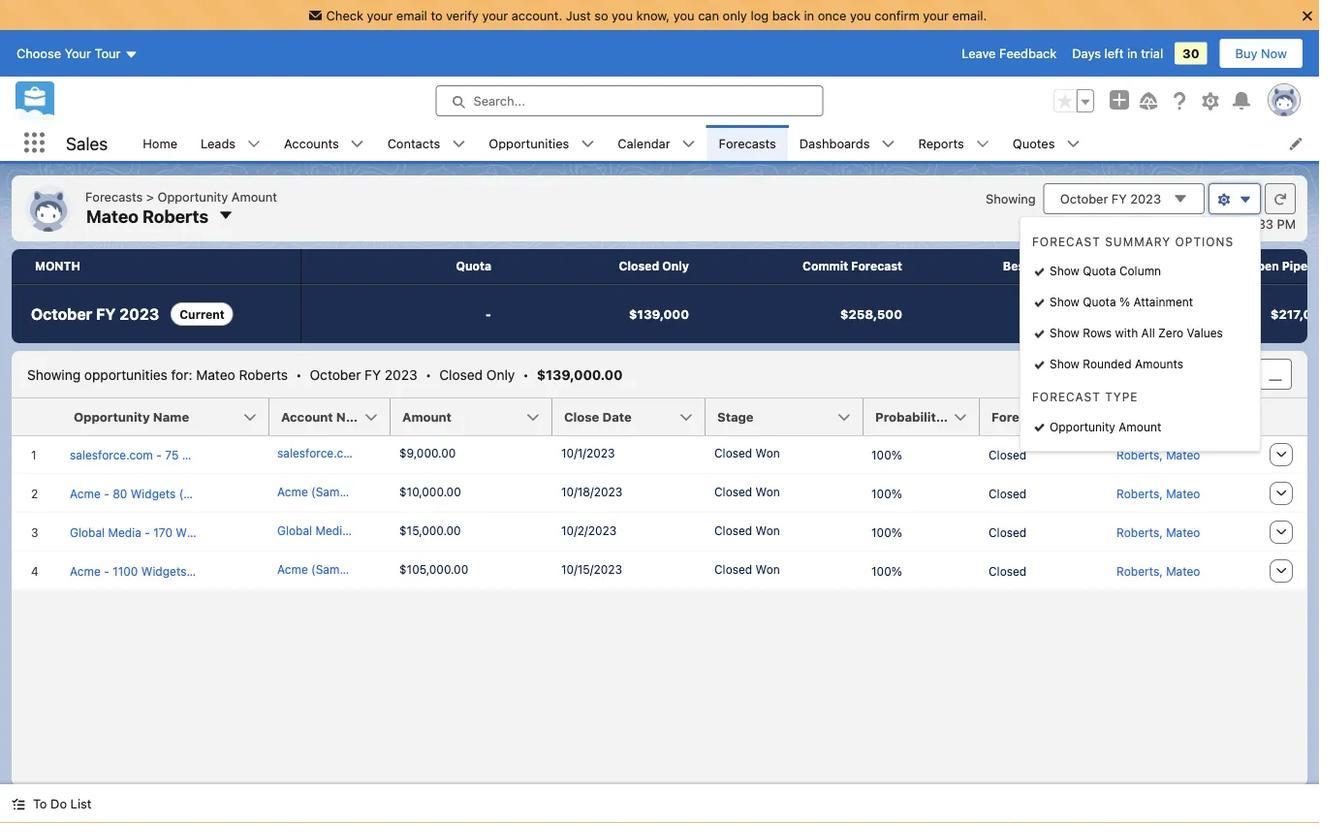 Task type: vqa. For each thing, say whether or not it's contained in the screenshot.
email
yes



Task type: describe. For each thing, give the bounding box(es) containing it.
show rows with all zero values
[[1050, 326, 1224, 340]]

buy now
[[1236, 46, 1288, 61]]

opportunity name cell
[[62, 399, 281, 436]]

probability (%) cell
[[864, 399, 992, 436]]

full
[[1166, 410, 1188, 424]]

owner full name
[[1121, 410, 1227, 424]]

home
[[143, 136, 178, 150]]

0 vertical spatial in
[[804, 8, 815, 22]]

forecast for forecast summary options
[[1033, 235, 1102, 248]]

do
[[51, 797, 67, 811]]

best
[[1004, 259, 1030, 273]]

just
[[566, 8, 591, 22]]

to do list
[[33, 797, 92, 811]]

100% for 10/15/2023
[[872, 564, 903, 578]]

0 horizontal spatial amount
[[232, 189, 277, 204]]

open pipelin
[[1249, 259, 1320, 273]]

forecasts > opportunity amount
[[85, 189, 277, 204]]

dashboards list item
[[788, 125, 907, 161]]

forecasts for forecasts
[[719, 136, 777, 150]]

forecast for forecast category
[[992, 410, 1047, 424]]

closed won for 10/18/2023
[[715, 485, 780, 499]]

closed only
[[619, 259, 690, 273]]

name inside owner full name button
[[1191, 410, 1227, 424]]

list
[[70, 797, 92, 811]]

updated
[[1104, 216, 1152, 231]]

probability
[[876, 410, 944, 424]]

$139,000 button
[[515, 285, 728, 343]]

type
[[1106, 390, 1139, 404]]

10/15/2023
[[562, 563, 623, 576]]

amount inside button
[[402, 410, 452, 424]]

probability (%)
[[876, 410, 971, 424]]

show quota column
[[1050, 264, 1162, 278]]

buy
[[1236, 46, 1258, 61]]

opportunity amount link
[[1021, 412, 1261, 443]]

so
[[595, 8, 609, 22]]

text default image for opportunities
[[581, 137, 595, 151]]

forecast category cell
[[981, 399, 1110, 436]]

-
[[486, 307, 492, 322]]

close date
[[564, 410, 632, 424]]

row number image
[[12, 399, 62, 435]]

accounts
[[284, 136, 339, 150]]

reports
[[919, 136, 965, 150]]

log
[[751, 8, 769, 22]]

text default image for dashboards
[[882, 137, 896, 151]]

contacts
[[388, 136, 441, 150]]

0 vertical spatial only
[[663, 259, 690, 273]]

close date button
[[553, 399, 706, 435]]

forecast down last
[[1065, 259, 1116, 273]]

choose your tour button
[[16, 38, 139, 69]]

opportunities
[[489, 136, 570, 150]]

showing for showing
[[986, 191, 1037, 206]]

october inside button
[[1061, 192, 1109, 206]]

commit forecast
[[803, 259, 903, 273]]

show quota % attainment
[[1050, 295, 1194, 309]]

calendar link
[[606, 125, 682, 161]]

now
[[1262, 46, 1288, 61]]

october fy 2023 inside row
[[31, 305, 159, 323]]

tour
[[95, 46, 121, 61]]

your
[[65, 46, 91, 61]]

forecast category button
[[981, 399, 1110, 435]]

10/1/2023
[[562, 446, 615, 460]]

summary
[[1106, 235, 1172, 248]]

forecast right 'commit'
[[852, 259, 903, 273]]

$217,00 button
[[1155, 285, 1320, 343]]

zero
[[1159, 326, 1184, 340]]

100% for 10/18/2023
[[872, 487, 903, 500]]

action image
[[1261, 399, 1309, 435]]

2 • from the left
[[426, 366, 432, 382]]

2 vertical spatial october
[[310, 366, 361, 382]]

back
[[773, 8, 801, 22]]

opportunity for opportunity name
[[74, 410, 150, 424]]

text default image for calendar
[[682, 137, 696, 151]]

1 vertical spatial roberts
[[239, 366, 288, 382]]

show rounded amounts link
[[1021, 350, 1261, 381]]

home link
[[131, 125, 189, 161]]

dashboards
[[800, 136, 870, 150]]

at
[[1227, 216, 1238, 231]]

fy inside october fy 2023 button
[[1112, 192, 1128, 206]]

fy inside october fy 2023 row
[[96, 305, 116, 323]]

last updated 10/24/2023 at 01:33 pm
[[1075, 216, 1297, 231]]

amount button
[[391, 399, 553, 435]]

search... button
[[436, 85, 824, 116]]

forecast summary options
[[1033, 235, 1235, 248]]

reports link
[[907, 125, 976, 161]]

column
[[1120, 264, 1162, 278]]

account name button
[[270, 399, 391, 435]]

forecast for forecast type
[[1033, 390, 1102, 404]]

$139,000
[[629, 307, 690, 322]]

leads list item
[[189, 125, 273, 161]]

3 your from the left
[[924, 8, 949, 22]]

rows
[[1084, 326, 1113, 340]]

account name
[[281, 410, 373, 424]]

category
[[1050, 410, 1108, 424]]

know,
[[637, 8, 670, 22]]

check
[[326, 8, 364, 22]]

owner
[[1121, 410, 1162, 424]]

trial
[[1142, 46, 1164, 61]]

opportunity for opportunity amount
[[1050, 420, 1116, 434]]

once
[[818, 8, 847, 22]]

only
[[723, 8, 748, 22]]

closed won for 10/15/2023
[[715, 563, 780, 576]]

stage cell
[[706, 399, 876, 436]]

feedback
[[1000, 46, 1057, 61]]

text default image inside to do list button
[[12, 798, 25, 811]]

text default image for quotes
[[1067, 137, 1081, 151]]

won for 10/2/2023
[[756, 524, 780, 537]]

text default image for contacts
[[452, 137, 466, 151]]

opportunities link
[[478, 125, 581, 161]]

1 • from the left
[[296, 366, 302, 382]]

can
[[698, 8, 720, 22]]

3 • from the left
[[523, 366, 529, 382]]

commit
[[803, 259, 849, 273]]

won for 10/1/2023
[[756, 446, 780, 460]]

$10,000.00
[[400, 485, 461, 499]]

leads
[[201, 136, 236, 150]]

october inside row
[[31, 305, 92, 323]]

quotes link
[[1002, 125, 1067, 161]]

2 your from the left
[[482, 8, 508, 22]]

date
[[603, 410, 632, 424]]



Task type: locate. For each thing, give the bounding box(es) containing it.
name right full
[[1191, 410, 1227, 424]]

text default image inside reports list item
[[976, 137, 990, 151]]

opportunity down opportunities
[[74, 410, 150, 424]]

probability (%) button
[[864, 399, 981, 435]]

search...
[[474, 94, 526, 108]]

2 100% from the top
[[872, 487, 903, 500]]

0 horizontal spatial opportunity
[[74, 410, 150, 424]]

show for show quota % attainment
[[1050, 295, 1080, 309]]

0 vertical spatial 2023
[[1131, 192, 1162, 206]]

you left can on the right of the page
[[674, 8, 695, 22]]

confirm
[[875, 8, 920, 22]]

forecast category
[[992, 410, 1108, 424]]

0 horizontal spatial you
[[612, 8, 633, 22]]

mateo right for:
[[196, 366, 235, 382]]

in right left
[[1128, 46, 1138, 61]]

0 horizontal spatial october
[[31, 305, 92, 323]]

0 vertical spatial showing
[[986, 191, 1037, 206]]

text default image left 'reports'
[[882, 137, 896, 151]]

close date cell
[[553, 399, 718, 436]]

pm
[[1278, 216, 1297, 231]]

show for show rows with all zero values
[[1050, 326, 1080, 340]]

4 100% from the top
[[872, 564, 903, 578]]

2 vertical spatial 2023
[[385, 366, 418, 382]]

forecasts left > on the top left
[[85, 189, 143, 204]]

0 horizontal spatial your
[[367, 8, 393, 22]]

2 text default image from the left
[[452, 137, 466, 151]]

accounts list item
[[273, 125, 376, 161]]

1 vertical spatial only
[[487, 366, 515, 382]]

2 won from the top
[[756, 485, 780, 499]]

2 horizontal spatial 2023
[[1131, 192, 1162, 206]]

your left email
[[367, 8, 393, 22]]

status
[[27, 366, 623, 382]]

1 show from the top
[[1050, 264, 1080, 278]]

2 $258,500 button from the left
[[942, 285, 1155, 343]]

1 vertical spatial fy
[[96, 305, 116, 323]]

1 horizontal spatial $258,500
[[1054, 307, 1116, 322]]

(%)
[[947, 410, 971, 424]]

1 horizontal spatial only
[[663, 259, 690, 273]]

open
[[1249, 259, 1280, 273]]

text default image inside "quotes" list item
[[1067, 137, 1081, 151]]

text default image inside accounts list item
[[351, 137, 364, 151]]

0 vertical spatial october
[[1061, 192, 1109, 206]]

mateo inside button
[[86, 205, 139, 226]]

leave feedback
[[962, 46, 1057, 61]]

amount down leads list item
[[232, 189, 277, 204]]

1 $258,500 from the left
[[841, 307, 903, 322]]

• up amount button
[[426, 366, 432, 382]]

mateo down forecasts > opportunity amount
[[86, 205, 139, 226]]

1 won from the top
[[756, 446, 780, 460]]

opportunity amount
[[1050, 420, 1162, 434]]

1 horizontal spatial in
[[1128, 46, 1138, 61]]

forecasts left dashboards
[[719, 136, 777, 150]]

quotes list item
[[1002, 125, 1093, 161]]

october fy 2023 down the month
[[31, 305, 159, 323]]

0 horizontal spatial $258,500
[[841, 307, 903, 322]]

$258,500 up rows
[[1054, 307, 1116, 322]]

forecasts for forecasts > opportunity amount
[[85, 189, 143, 204]]

only up amount cell in the left of the page
[[487, 366, 515, 382]]

text default image for reports
[[976, 137, 990, 151]]

fy up account name cell
[[365, 366, 381, 382]]

show up 'forecast type'
[[1050, 357, 1080, 371]]

1 text default image from the left
[[247, 137, 261, 151]]

roberts inside button
[[143, 205, 209, 226]]

3 show from the top
[[1050, 326, 1080, 340]]

show rounded amounts
[[1050, 357, 1184, 371]]

10/18/2023
[[562, 485, 623, 499]]

01:33
[[1241, 216, 1274, 231]]

in right back
[[804, 8, 815, 22]]

name right account
[[336, 410, 373, 424]]

0 vertical spatial october fy 2023
[[1061, 192, 1162, 206]]

all
[[1142, 326, 1156, 340]]

month
[[35, 259, 80, 273]]

opportunity inside "link"
[[1050, 420, 1116, 434]]

1 your from the left
[[367, 8, 393, 22]]

2 horizontal spatial opportunity
[[1050, 420, 1116, 434]]

leave
[[962, 46, 997, 61]]

roberts up account
[[239, 366, 288, 382]]

text default image inside the calendar list item
[[682, 137, 696, 151]]

2 closed won from the top
[[715, 485, 780, 499]]

1 horizontal spatial roberts
[[239, 366, 288, 382]]

you right so
[[612, 8, 633, 22]]

quota up -
[[456, 259, 492, 273]]

text default image
[[351, 137, 364, 151], [976, 137, 990, 151], [1067, 137, 1081, 151], [1174, 191, 1189, 207], [12, 798, 25, 811]]

forecast left category
[[992, 410, 1047, 424]]

text default image inside contacts list item
[[452, 137, 466, 151]]

0 horizontal spatial forecasts
[[85, 189, 143, 204]]

closed won
[[715, 446, 780, 460], [715, 485, 780, 499], [715, 524, 780, 537], [715, 563, 780, 576]]

forecast up best case forecast
[[1033, 235, 1102, 248]]

1 horizontal spatial showing
[[986, 191, 1037, 206]]

won for 10/18/2023
[[756, 485, 780, 499]]

100% for 10/1/2023
[[872, 448, 903, 462]]

amount inside "link"
[[1119, 420, 1162, 434]]

text default image right quotes
[[1067, 137, 1081, 151]]

1 vertical spatial 2023
[[120, 305, 159, 323]]

%
[[1120, 295, 1131, 309]]

to do list button
[[0, 785, 103, 823]]

1 horizontal spatial forecasts
[[719, 136, 777, 150]]

show rows with all zero values link
[[1021, 319, 1261, 350]]

4 show from the top
[[1050, 357, 1080, 371]]

name for account name
[[336, 410, 373, 424]]

quota for show quota % attainment
[[1084, 295, 1117, 309]]

1 horizontal spatial opportunity
[[158, 189, 228, 204]]

text default image inside dashboards list item
[[882, 137, 896, 151]]

opportunity name button
[[62, 399, 270, 435]]

to
[[33, 797, 47, 811]]

5 text default image from the left
[[882, 137, 896, 151]]

amount up $9,000.00
[[402, 410, 452, 424]]

closed won for 10/1/2023
[[715, 446, 780, 460]]

opportunity down 'forecast type'
[[1050, 420, 1116, 434]]

action cell
[[1261, 399, 1309, 436]]

october fy 2023 row
[[12, 284, 1320, 343]]

2 horizontal spatial you
[[851, 8, 872, 22]]

october fy 2023 up updated
[[1061, 192, 1162, 206]]

1 you from the left
[[612, 8, 633, 22]]

2 you from the left
[[674, 8, 695, 22]]

group
[[1054, 89, 1095, 113]]

left
[[1105, 46, 1124, 61]]

$258,500 for 1st $258,500 button from the right
[[1054, 307, 1116, 322]]

name
[[153, 410, 189, 424], [336, 410, 373, 424], [1191, 410, 1227, 424]]

1 100% from the top
[[872, 448, 903, 462]]

text default image inside "opportunities" "list item"
[[581, 137, 595, 151]]

show for show quota column
[[1050, 264, 1080, 278]]

$258,500 button down case
[[942, 285, 1155, 343]]

$217,00
[[1271, 307, 1320, 322]]

1 horizontal spatial you
[[674, 8, 695, 22]]

row number cell
[[12, 399, 62, 436]]

text default image right accounts
[[351, 137, 364, 151]]

1 $258,500 button from the left
[[728, 285, 942, 343]]

$258,500 button down 'commit'
[[728, 285, 942, 343]]

buy now button
[[1220, 38, 1304, 69]]

3 name from the left
[[1191, 410, 1227, 424]]

2 vertical spatial fy
[[365, 366, 381, 382]]

2023 up opportunities
[[120, 305, 159, 323]]

october fy 2023 inside button
[[1061, 192, 1162, 206]]

check your email to verify your account. just so you know, you can only log back in once you confirm your email.
[[326, 8, 988, 22]]

1 closed won from the top
[[715, 446, 780, 460]]

text default image
[[247, 137, 261, 151], [452, 137, 466, 151], [581, 137, 595, 151], [682, 137, 696, 151], [882, 137, 896, 151]]

1 horizontal spatial fy
[[365, 366, 381, 382]]

2 $258,500 from the left
[[1054, 307, 1116, 322]]

case
[[1033, 259, 1062, 273]]

2 horizontal spatial •
[[523, 366, 529, 382]]

1 vertical spatial mateo
[[196, 366, 235, 382]]

account name cell
[[270, 399, 402, 436]]

fy up opportunities
[[96, 305, 116, 323]]

1 horizontal spatial your
[[482, 8, 508, 22]]

calendar
[[618, 136, 671, 150]]

won for 10/15/2023
[[756, 563, 780, 576]]

2023 inside row
[[120, 305, 159, 323]]

2023 up updated
[[1131, 192, 1162, 206]]

text default image right 'reports'
[[976, 137, 990, 151]]

amount cell
[[391, 399, 564, 436]]

your
[[367, 8, 393, 22], [482, 8, 508, 22], [924, 8, 949, 22]]

0 horizontal spatial roberts
[[143, 205, 209, 226]]

your left email.
[[924, 8, 949, 22]]

owner full name button
[[1110, 399, 1261, 435]]

quota for show quota column
[[1084, 264, 1117, 278]]

$258,500 for first $258,500 button from the left
[[841, 307, 903, 322]]

0 horizontal spatial mateo
[[86, 205, 139, 226]]

mateo
[[86, 205, 139, 226], [196, 366, 235, 382]]

contacts list item
[[376, 125, 478, 161]]

options
[[1176, 235, 1235, 248]]

forecast inside button
[[992, 410, 1047, 424]]

10/24/2023
[[1156, 216, 1223, 231]]

verify
[[446, 8, 479, 22]]

contacts link
[[376, 125, 452, 161]]

name inside opportunity name "button"
[[153, 410, 189, 424]]

text default image left "calendar"
[[581, 137, 595, 151]]

$258,500 down commit forecast
[[841, 307, 903, 322]]

1 vertical spatial october fy 2023
[[31, 305, 159, 323]]

text default image for accounts
[[351, 137, 364, 151]]

show inside 'link'
[[1050, 326, 1080, 340]]

list
[[131, 125, 1320, 161]]

with
[[1116, 326, 1139, 340]]

closed won for 10/2/2023
[[715, 524, 780, 537]]

show left rows
[[1050, 326, 1080, 340]]

1 horizontal spatial october
[[310, 366, 361, 382]]

name inside account name button
[[336, 410, 373, 424]]

values
[[1188, 326, 1224, 340]]

opportunity right > on the top left
[[158, 189, 228, 204]]

• up account
[[296, 366, 302, 382]]

your right "verify"
[[482, 8, 508, 22]]

0 horizontal spatial only
[[487, 366, 515, 382]]

0 horizontal spatial in
[[804, 8, 815, 22]]

opportunities
[[84, 366, 168, 382]]

1 vertical spatial october
[[31, 305, 92, 323]]

2023 up account name cell
[[385, 366, 418, 382]]

4 text default image from the left
[[682, 137, 696, 151]]

october up last
[[1061, 192, 1109, 206]]

account
[[281, 410, 333, 424]]

1 horizontal spatial october fy 2023
[[1061, 192, 1162, 206]]

1 horizontal spatial mateo
[[196, 366, 235, 382]]

2 horizontal spatial october
[[1061, 192, 1109, 206]]

attainment
[[1134, 295, 1194, 309]]

text default image inside october fy 2023 button
[[1174, 191, 1189, 207]]

fy up updated
[[1112, 192, 1128, 206]]

0 horizontal spatial october fy 2023
[[31, 305, 159, 323]]

1 horizontal spatial 2023
[[385, 366, 418, 382]]

owner full name cell
[[1110, 399, 1261, 436]]

stage button
[[706, 399, 864, 435]]

0 horizontal spatial name
[[153, 410, 189, 424]]

text default image right contacts
[[452, 137, 466, 151]]

2023 inside button
[[1131, 192, 1162, 206]]

$9,000.00
[[400, 446, 456, 460]]

1 horizontal spatial name
[[336, 410, 373, 424]]

forecasts inside list
[[719, 136, 777, 150]]

leave feedback link
[[962, 46, 1057, 61]]

forecasts
[[719, 136, 777, 150], [85, 189, 143, 204]]

2 show from the top
[[1050, 295, 1080, 309]]

october down the month
[[31, 305, 92, 323]]

opportunity inside "button"
[[74, 410, 150, 424]]

roberts down forecasts > opportunity amount
[[143, 205, 209, 226]]

3 text default image from the left
[[581, 137, 595, 151]]

2 horizontal spatial amount
[[1119, 420, 1162, 434]]

0 vertical spatial forecasts
[[719, 136, 777, 150]]

days
[[1073, 46, 1102, 61]]

text default image inside leads list item
[[247, 137, 261, 151]]

4 closed won from the top
[[715, 563, 780, 576]]

october fy 2023 button
[[1044, 183, 1206, 214]]

quota
[[456, 259, 492, 273], [1084, 264, 1117, 278], [1084, 295, 1117, 309]]

opportunities list item
[[478, 125, 606, 161]]

email.
[[953, 8, 988, 22]]

text default image left "to"
[[12, 798, 25, 811]]

4 won from the top
[[756, 563, 780, 576]]

text default image up 'last updated 10/24/2023 at 01:33 pm'
[[1174, 191, 1189, 207]]

show quota % attainment link
[[1021, 288, 1261, 319]]

grid
[[12, 399, 1309, 593]]

october up account name button
[[310, 366, 361, 382]]

1 horizontal spatial amount
[[402, 410, 452, 424]]

forecasts link
[[708, 125, 788, 161]]

mateo roberts button
[[85, 203, 241, 228]]

1 vertical spatial forecasts
[[85, 189, 143, 204]]

showing up row number "image"
[[27, 366, 81, 382]]

3 you from the left
[[851, 8, 872, 22]]

show down best case forecast
[[1050, 295, 1080, 309]]

reports list item
[[907, 125, 1002, 161]]

0 vertical spatial mateo
[[86, 205, 139, 226]]

status containing showing opportunities for: mateo roberts
[[27, 366, 623, 382]]

grid containing opportunity name
[[12, 399, 1309, 593]]

showing for showing opportunities for: mateo roberts • october fy 2023 • closed only • $139,000.00
[[27, 366, 81, 382]]

to
[[431, 8, 443, 22]]

3 won from the top
[[756, 524, 780, 537]]

0 horizontal spatial showing
[[27, 366, 81, 382]]

showing down quotes link at the right of the page
[[986, 191, 1037, 206]]

pipelin
[[1283, 259, 1320, 273]]

email
[[397, 8, 428, 22]]

2 horizontal spatial your
[[924, 8, 949, 22]]

3 closed won from the top
[[715, 524, 780, 537]]

show for show rounded amounts
[[1050, 357, 1080, 371]]

text default image for leads
[[247, 137, 261, 151]]

amounts
[[1136, 357, 1184, 371]]

accounts link
[[273, 125, 351, 161]]

0 horizontal spatial 2023
[[120, 305, 159, 323]]

text default image right leads
[[247, 137, 261, 151]]

dashboards link
[[788, 125, 882, 161]]

1 horizontal spatial •
[[426, 366, 432, 382]]

2 horizontal spatial fy
[[1112, 192, 1128, 206]]

• left the $139,000.00
[[523, 366, 529, 382]]

october fy 2023
[[1061, 192, 1162, 206], [31, 305, 159, 323]]

for:
[[171, 366, 193, 382]]

100% for 10/2/2023
[[872, 526, 903, 539]]

quota left %
[[1084, 295, 1117, 309]]

show
[[1050, 264, 1080, 278], [1050, 295, 1080, 309], [1050, 326, 1080, 340], [1050, 357, 1080, 371]]

best case forecast
[[1004, 259, 1116, 273]]

0 vertical spatial fy
[[1112, 192, 1128, 206]]

1 vertical spatial showing
[[27, 366, 81, 382]]

fy
[[1112, 192, 1128, 206], [96, 305, 116, 323], [365, 366, 381, 382]]

only up october fy 2023 row
[[663, 259, 690, 273]]

current
[[180, 307, 225, 321]]

you right once
[[851, 8, 872, 22]]

text default image right "calendar"
[[682, 137, 696, 151]]

2 horizontal spatial name
[[1191, 410, 1227, 424]]

1 vertical spatial in
[[1128, 46, 1138, 61]]

3 100% from the top
[[872, 526, 903, 539]]

calendar list item
[[606, 125, 708, 161]]

0 vertical spatial roberts
[[143, 205, 209, 226]]

name for opportunity name
[[153, 410, 189, 424]]

quota up show quota % attainment
[[1084, 264, 1117, 278]]

name down for:
[[153, 410, 189, 424]]

$15,000.00
[[400, 524, 461, 537]]

sales
[[66, 133, 108, 153]]

forecast up category
[[1033, 390, 1102, 404]]

2 name from the left
[[336, 410, 373, 424]]

0 horizontal spatial fy
[[96, 305, 116, 323]]

1 name from the left
[[153, 410, 189, 424]]

opportunity
[[158, 189, 228, 204], [74, 410, 150, 424], [1050, 420, 1116, 434]]

forecast
[[1033, 235, 1102, 248], [852, 259, 903, 273], [1065, 259, 1116, 273], [1033, 390, 1102, 404], [992, 410, 1047, 424]]

close
[[564, 410, 600, 424]]

amount down type
[[1119, 420, 1162, 434]]

last
[[1075, 216, 1100, 231]]

stage
[[718, 410, 754, 424]]

show right the best
[[1050, 264, 1080, 278]]

list containing home
[[131, 125, 1320, 161]]

choose
[[16, 46, 61, 61]]

0 horizontal spatial •
[[296, 366, 302, 382]]



